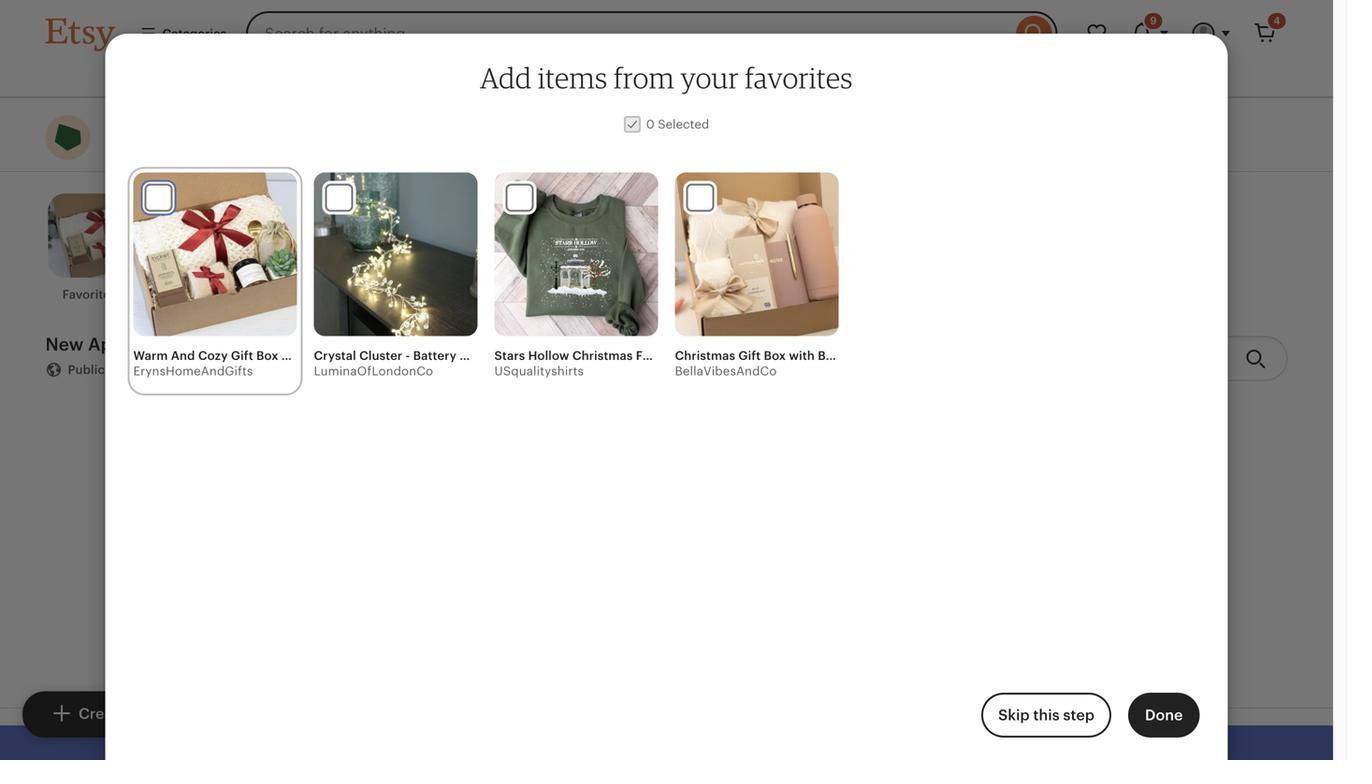 Task type: describe. For each thing, give the bounding box(es) containing it.
done
[[1146, 708, 1183, 724]]

favorite items
[[62, 288, 146, 302]]

items for favorite
[[114, 288, 146, 302]]

create collection
[[79, 706, 202, 723]]

crystal cluster - battery or plug in operated fairy light string image
[[314, 172, 478, 336]]

your
[[681, 60, 739, 95]]

0 vertical spatial apartment
[[345, 288, 409, 302]]

skip
[[999, 708, 1030, 724]]

list
[[518, 288, 539, 302]]

none search field search items
[[667, 336, 1288, 381]]

edit
[[111, 363, 134, 377]]

luminaoflondonco
[[314, 365, 433, 379]]

favorite for favorite items
[[62, 288, 110, 302]]

collection
[[131, 706, 202, 723]]

1
[[273, 257, 278, 269]]

0 for apartment
[[192, 340, 201, 354]]

0 horizontal spatial new apartment
[[45, 335, 181, 355]]

shops
[[241, 288, 277, 302]]

public edit
[[68, 363, 134, 377]]

holiday gift list
[[444, 288, 539, 302]]

create collection button
[[22, 692, 230, 738]]

0 items
[[192, 340, 237, 354]]

usqualityshirts
[[495, 365, 584, 379]]

add items from your favorites
[[480, 60, 853, 95]]



Task type: locate. For each thing, give the bounding box(es) containing it.
2 favorite from the left
[[190, 288, 238, 302]]

Search items text field
[[667, 336, 1231, 381]]

1 vertical spatial apartment
[[88, 335, 181, 355]]

public
[[68, 363, 105, 377]]

favorite left shops
[[190, 288, 238, 302]]

0 vertical spatial items
[[538, 60, 608, 95]]

add items from your favorites dialog
[[0, 0, 1348, 761]]

0 inside add items from your favorites dialog
[[647, 118, 655, 132]]

0 horizontal spatial 0
[[192, 340, 201, 354]]

1 vertical spatial new apartment
[[45, 335, 181, 355]]

add
[[480, 60, 532, 95]]

done button
[[1129, 694, 1200, 738]]

0
[[647, 118, 655, 132], [399, 257, 407, 269], [192, 340, 201, 354]]

new apartment up edit
[[45, 335, 181, 355]]

1 vertical spatial 0
[[399, 257, 407, 269]]

None search field
[[246, 11, 1058, 56], [667, 336, 1288, 381], [246, 11, 1058, 56]]

favorite for favorite shops
[[190, 288, 238, 302]]

banner
[[12, 0, 1322, 56]]

gift
[[493, 288, 515, 302]]

0 vertical spatial new apartment
[[316, 288, 409, 302]]

items
[[538, 60, 608, 95], [114, 288, 146, 302]]

1 horizontal spatial apartment
[[345, 288, 409, 302]]

new apartment up the luminaoflondonco
[[316, 288, 409, 302]]

apartment
[[345, 288, 409, 302], [88, 335, 181, 355]]

edit button
[[111, 362, 134, 379]]

4
[[142, 257, 148, 269]]

new
[[316, 288, 342, 302], [45, 335, 84, 355]]

skip this step button
[[982, 694, 1112, 738]]

0 vertical spatial 0
[[647, 118, 655, 132]]

2 vertical spatial 0
[[192, 340, 201, 354]]

warm and cozy gift box with blanket, employee appreciation gift, fall care package, hygge gift box, personalized gift, handmade gifts image
[[133, 172, 297, 336]]

holiday
[[444, 288, 490, 302]]

0 horizontal spatial favorite
[[62, 288, 110, 302]]

1 horizontal spatial new
[[316, 288, 342, 302]]

erynshomeandgifts
[[133, 365, 253, 379]]

1 horizontal spatial new apartment
[[316, 288, 409, 302]]

1 horizontal spatial 0
[[399, 257, 407, 269]]

stars hollow christmas festival sweatshirt, christmas gifts, christmas tree shirt, christmas winter festival sweater, christmas tree sweater image
[[495, 172, 658, 336]]

0 vertical spatial new
[[316, 288, 342, 302]]

2 horizontal spatial 0
[[647, 118, 655, 132]]

1 horizontal spatial items
[[538, 60, 608, 95]]

new apartment
[[316, 288, 409, 302], [45, 335, 181, 355]]

from
[[614, 60, 675, 95]]

christmas gift box with bottle | corporate gift set |  fall care package | hygge gift box with blanket | personalized gift image
[[675, 172, 839, 336]]

items for add
[[538, 60, 608, 95]]

favorite up public
[[62, 288, 110, 302]]

items inside dialog
[[538, 60, 608, 95]]

selected
[[658, 118, 710, 132]]

1 horizontal spatial favorite
[[190, 288, 238, 302]]

favorites
[[745, 60, 853, 95]]

step
[[1064, 708, 1095, 724]]

create
[[79, 706, 127, 723]]

apartment up the luminaoflondonco
[[345, 288, 409, 302]]

skip this step
[[999, 708, 1095, 724]]

favorite
[[62, 288, 110, 302], [190, 288, 238, 302]]

1 vertical spatial items
[[114, 288, 146, 302]]

0 horizontal spatial new
[[45, 335, 84, 355]]

new right shops
[[316, 288, 342, 302]]

menu bar
[[12, 56, 1322, 98]]

items down the '4'
[[114, 288, 146, 302]]

0 for items
[[647, 118, 655, 132]]

favorite shops
[[190, 288, 277, 302]]

new up public
[[45, 335, 84, 355]]

0 horizontal spatial items
[[114, 288, 146, 302]]

3
[[529, 257, 536, 269]]

this
[[1034, 708, 1060, 724]]

apartment up edit
[[88, 335, 181, 355]]

0 horizontal spatial apartment
[[88, 335, 181, 355]]

bellavibesandco
[[675, 365, 777, 379]]

items
[[204, 340, 237, 354]]

0 selected
[[647, 118, 710, 132]]

1 favorite from the left
[[62, 288, 110, 302]]

1 vertical spatial new
[[45, 335, 84, 355]]

items right the add at left top
[[538, 60, 608, 95]]



Task type: vqa. For each thing, say whether or not it's contained in the screenshot.
19 at the top
no



